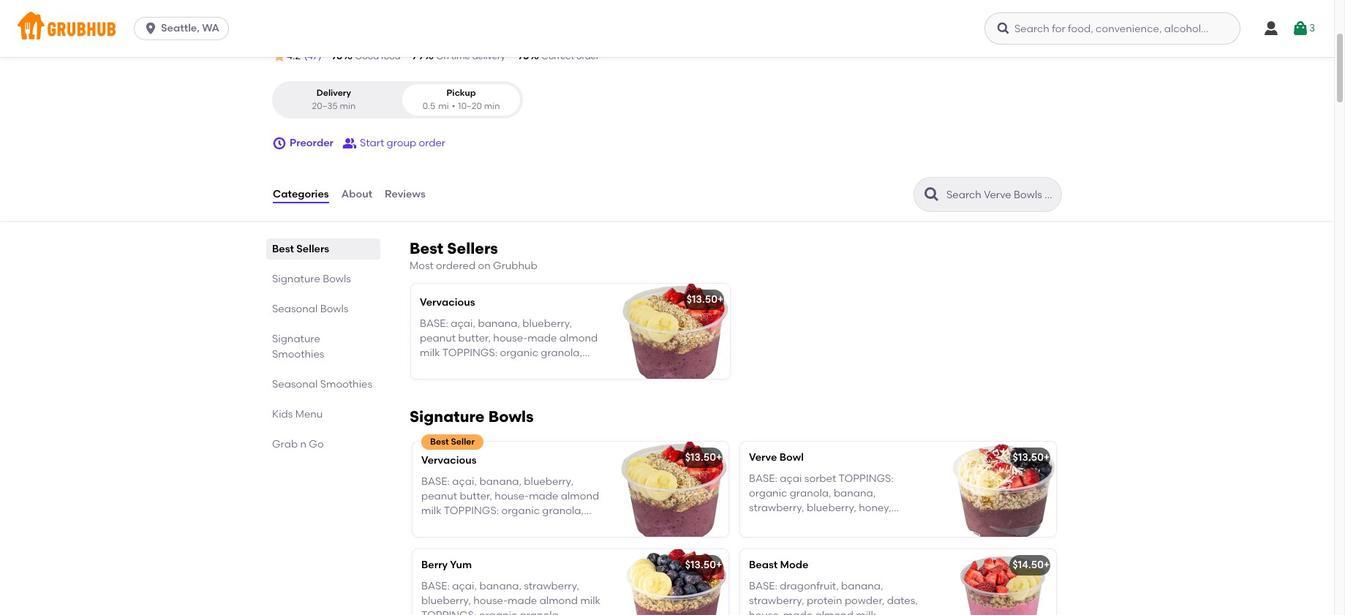 Task type: vqa. For each thing, say whether or not it's contained in the screenshot.
or at top
no



Task type: locate. For each thing, give the bounding box(es) containing it.
base:
[[420, 317, 448, 330], [749, 472, 778, 485], [421, 475, 450, 488], [421, 580, 450, 592], [749, 580, 778, 592]]

0 horizontal spatial signature bowls
[[272, 273, 351, 285]]

order right correct
[[576, 51, 599, 61]]

0 vertical spatial smoothies
[[272, 348, 324, 361]]

milk
[[420, 347, 440, 359], [421, 505, 442, 517], [580, 595, 601, 607]]

signature bowls
[[272, 273, 351, 285], [410, 408, 534, 426]]

0 vertical spatial signature bowls
[[272, 273, 351, 285]]

best down categories button
[[272, 243, 294, 255]]

sellers up the on
[[447, 239, 498, 258]]

svg image
[[1263, 20, 1280, 37], [1292, 20, 1310, 37], [996, 21, 1011, 36], [272, 136, 287, 151]]

sellers inside best sellers most ordered on grubhub
[[447, 239, 498, 258]]

min
[[340, 101, 356, 111], [484, 101, 500, 111]]

Search Verve Bowls - Capitol Hill search field
[[945, 188, 1057, 202]]

0 horizontal spatial order
[[419, 137, 446, 149]]

1 vertical spatial butter,
[[460, 490, 492, 503]]

order right group
[[419, 137, 446, 149]]

base: inside base: dragonfruit, banana, strawberry, protein powder, dates, house-made almond mi
[[749, 580, 778, 592]]

butter, down the on
[[458, 332, 491, 345]]

0 horizontal spatial sellers
[[297, 243, 329, 255]]

made
[[528, 332, 557, 345], [529, 490, 559, 503], [508, 595, 537, 607], [783, 610, 813, 615]]

delivery
[[317, 88, 351, 98]]

3
[[1310, 22, 1316, 34]]

smoothies up seasonal smoothies
[[272, 348, 324, 361]]

preorder
[[290, 137, 334, 149]]

2 min from the left
[[484, 101, 500, 111]]

blueberry, inside base: açai sorbet  toppings: organic granola, banana, strawberry, blueberry, honey, sweetened coconut
[[807, 502, 857, 515]]

signature
[[272, 273, 320, 285], [272, 333, 320, 345], [410, 408, 485, 426]]

min down the delivery
[[340, 101, 356, 111]]

min right 10–20 on the top left of the page
[[484, 101, 500, 111]]

1 vertical spatial crushed
[[524, 520, 564, 532]]

organic inside base: açai, banana, strawberry, blueberry, house-made almond milk toppings: organic granol
[[479, 610, 517, 615]]

+ for bowl
[[1044, 452, 1050, 464]]

butter, down the 'seller' at the bottom of the page
[[460, 490, 492, 503]]

signature bowls up seasonal bowls
[[272, 273, 351, 285]]

1 vertical spatial granola,
[[790, 487, 832, 500]]

base: down berry
[[421, 580, 450, 592]]

2 vertical spatial milk
[[580, 595, 601, 607]]

0 vertical spatial order
[[576, 51, 599, 61]]

strawberry, inside base: dragonfruit, banana, strawberry, protein powder, dates, house-made almond mi
[[749, 595, 805, 607]]

+
[[718, 294, 724, 306], [716, 452, 722, 464], [1044, 452, 1050, 464], [716, 559, 722, 572], [1044, 559, 1050, 572]]

1 vertical spatial bowls
[[320, 303, 349, 315]]

1 vertical spatial seasonal
[[272, 378, 318, 391]]

1 seasonal from the top
[[272, 303, 318, 315]]

mode
[[780, 559, 809, 572]]

vervacious image
[[620, 284, 730, 379], [619, 442, 729, 537]]

sellers down categories button
[[297, 243, 329, 255]]

on
[[436, 51, 449, 61]]

best up the most
[[410, 239, 444, 258]]

organic
[[500, 347, 538, 359], [749, 487, 788, 500], [502, 505, 540, 517], [479, 610, 517, 615]]

start group order
[[360, 137, 446, 149]]

79
[[412, 50, 424, 62]]

4.2
[[287, 50, 301, 62]]

banana,
[[478, 317, 520, 330], [420, 362, 462, 374], [480, 475, 522, 488], [834, 487, 876, 500], [421, 520, 464, 532], [480, 580, 522, 592], [841, 580, 884, 592]]

granola,
[[541, 347, 582, 359], [790, 487, 832, 500], [542, 505, 584, 517]]

kids
[[272, 408, 293, 421]]

2 vertical spatial granola,
[[542, 505, 584, 517]]

açai, inside base: açai, banana, strawberry, blueberry, house-made almond milk toppings: organic granol
[[452, 580, 477, 592]]

1 horizontal spatial order
[[576, 51, 599, 61]]

organic inside base: açai sorbet  toppings: organic granola, banana, strawberry, blueberry, honey, sweetened coconut
[[749, 487, 788, 500]]

1 min from the left
[[340, 101, 356, 111]]

yum
[[450, 559, 472, 572]]

sellers for best sellers most ordered on grubhub
[[447, 239, 498, 258]]

crushed
[[522, 362, 562, 374], [524, 520, 564, 532]]

butter,
[[458, 332, 491, 345], [460, 490, 492, 503]]

banana, inside base: açai, banana, strawberry, blueberry, house-made almond milk toppings: organic granol
[[480, 580, 522, 592]]

0 vertical spatial almonds
[[420, 377, 463, 389]]

almond
[[560, 332, 598, 345], [561, 490, 599, 503], [540, 595, 578, 607], [815, 610, 854, 615]]

açai, down the 'seller' at the bottom of the page
[[452, 475, 477, 488]]

vervacious down ordered
[[420, 297, 475, 309]]

$14.50
[[1013, 559, 1044, 572]]

$13.50 + for base: açai sorbet  toppings: organic granola, banana, strawberry, blueberry, honey, sweetened coconut
[[1013, 452, 1050, 464]]

base: down the verve
[[749, 472, 778, 485]]

$14.50 +
[[1013, 559, 1050, 572]]

base: inside base: açai sorbet  toppings: organic granola, banana, strawberry, blueberry, honey, sweetened coconut
[[749, 472, 778, 485]]

bowls
[[323, 273, 351, 285], [320, 303, 349, 315], [488, 408, 534, 426]]

seasonal for seasonal smoothies
[[272, 378, 318, 391]]

açai, for the top vervacious image
[[451, 317, 476, 330]]

1 horizontal spatial signature bowls
[[410, 408, 534, 426]]

toppings:
[[442, 347, 498, 359], [839, 472, 894, 485], [444, 505, 499, 517], [421, 610, 477, 615]]

pickup 0.5 mi • 10–20 min
[[423, 88, 500, 111]]

best seller
[[430, 437, 475, 447]]

base: down beast
[[749, 580, 778, 592]]

strawberry,
[[465, 362, 520, 374], [749, 502, 805, 515], [466, 520, 521, 532], [524, 580, 579, 592], [749, 595, 805, 607]]

1 horizontal spatial min
[[484, 101, 500, 111]]

on time delivery
[[436, 51, 505, 61]]

time
[[451, 51, 470, 61]]

vervacious down best seller
[[421, 455, 477, 467]]

açai, down yum
[[452, 580, 477, 592]]

option group
[[272, 81, 523, 119]]

Search for food, convenience, alcohol... search field
[[985, 12, 1241, 45]]

smoothies up menu
[[320, 378, 372, 391]]

signature down the best sellers
[[272, 273, 320, 285]]

beast
[[749, 559, 778, 572]]

menu
[[295, 408, 323, 421]]

best inside best sellers most ordered on grubhub
[[410, 239, 444, 258]]

$13.50 +
[[687, 294, 724, 306], [685, 452, 722, 464], [1013, 452, 1050, 464], [685, 559, 722, 572]]

best left the 'seller' at the bottom of the page
[[430, 437, 449, 447]]

base: down the most
[[420, 317, 448, 330]]

1 vertical spatial vervacious
[[421, 455, 477, 467]]

coconut
[[806, 517, 847, 529]]

signature bowls up the 'seller' at the bottom of the page
[[410, 408, 534, 426]]

93
[[517, 50, 529, 62]]

signature down seasonal bowls
[[272, 333, 320, 345]]

seattle, wa button
[[134, 17, 235, 40]]

toppings: inside base: açai, banana, strawberry, blueberry, house-made almond milk toppings: organic granol
[[421, 610, 477, 615]]

0 vertical spatial milk
[[420, 347, 440, 359]]

best sellers
[[272, 243, 329, 255]]

smoothies
[[272, 348, 324, 361], [320, 378, 372, 391]]

min inside delivery 20–35 min
[[340, 101, 356, 111]]

strawberry, inside base: açai sorbet  toppings: organic granola, banana, strawberry, blueberry, honey, sweetened coconut
[[749, 502, 805, 515]]

$13.50 + for base: açai, banana, strawberry, blueberry, house-made almond milk toppings: organic granol
[[685, 559, 722, 572]]

1 horizontal spatial sellers
[[447, 239, 498, 258]]

base: for berry
[[421, 580, 450, 592]]

people icon image
[[342, 136, 357, 151]]

seasonal
[[272, 303, 318, 315], [272, 378, 318, 391]]

1 vertical spatial order
[[419, 137, 446, 149]]

correct
[[542, 51, 574, 61]]

option group containing delivery 20–35 min
[[272, 81, 523, 119]]

base: down best seller
[[421, 475, 450, 488]]

$13.50 for base: açai, banana, strawberry, blueberry, house-made almond milk toppings: organic granol
[[685, 559, 716, 572]]

açai, down ordered
[[451, 317, 476, 330]]

almonds up best seller
[[420, 377, 463, 389]]

0 vertical spatial açai,
[[451, 317, 476, 330]]

base: inside base: açai, banana, strawberry, blueberry, house-made almond milk toppings: organic granol
[[421, 580, 450, 592]]

correct order
[[542, 51, 599, 61]]

best for best sellers
[[272, 243, 294, 255]]

signature up best seller
[[410, 408, 485, 426]]

seasonal up 'signature smoothies'
[[272, 303, 318, 315]]

1 vertical spatial signature
[[272, 333, 320, 345]]

house-
[[493, 332, 528, 345], [495, 490, 529, 503], [474, 595, 508, 607], [749, 610, 783, 615]]

verve bowl image
[[947, 442, 1056, 537]]

20–35
[[312, 101, 338, 111]]

kids menu
[[272, 408, 323, 421]]

main navigation navigation
[[0, 0, 1335, 57]]

base: açai, banana, strawberry, blueberry, house-made almond milk toppings: organic granol
[[421, 580, 601, 615]]

sorbet
[[805, 472, 836, 485]]

order
[[576, 51, 599, 61], [419, 137, 446, 149]]

$13.50
[[687, 294, 718, 306], [685, 452, 716, 464], [1013, 452, 1044, 464], [685, 559, 716, 572]]

0 horizontal spatial min
[[340, 101, 356, 111]]

most
[[410, 260, 434, 272]]

svg image inside 3 button
[[1292, 20, 1310, 37]]

2 vertical spatial bowls
[[488, 408, 534, 426]]

base: açai, banana, blueberry, peanut butter, house-made almond milk  toppings: organic granola, banana, strawberry, crushed almonds
[[420, 317, 598, 389], [421, 475, 599, 547]]

banana, inside base: açai sorbet  toppings: organic granola, banana, strawberry, blueberry, honey, sweetened coconut
[[834, 487, 876, 500]]

0 vertical spatial signature
[[272, 273, 320, 285]]

0 vertical spatial granola,
[[541, 347, 582, 359]]

1 vertical spatial smoothies
[[320, 378, 372, 391]]

base: for verve
[[749, 472, 778, 485]]

vervacious
[[420, 297, 475, 309], [421, 455, 477, 467]]

seasonal up kids menu
[[272, 378, 318, 391]]

best for best sellers most ordered on grubhub
[[410, 239, 444, 258]]

0 vertical spatial seasonal
[[272, 303, 318, 315]]

sellers
[[447, 239, 498, 258], [297, 243, 329, 255]]

almond inside base: dragonfruit, banana, strawberry, protein powder, dates, house-made almond mi
[[815, 610, 854, 615]]

0.5
[[423, 101, 435, 111]]

strawberry, inside base: açai, banana, strawberry, blueberry, house-made almond milk toppings: organic granol
[[524, 580, 579, 592]]

peanut
[[420, 332, 456, 345], [421, 490, 457, 503]]

2 seasonal from the top
[[272, 378, 318, 391]]

1 vertical spatial signature bowls
[[410, 408, 534, 426]]

star icon image
[[272, 49, 287, 64]]

signature smoothies
[[272, 333, 324, 361]]

base: for beast
[[749, 580, 778, 592]]

açai,
[[451, 317, 476, 330], [452, 475, 477, 488], [452, 580, 477, 592]]

almonds
[[420, 377, 463, 389], [421, 535, 465, 547]]

96
[[331, 50, 343, 62]]

almonds up berry yum
[[421, 535, 465, 547]]

2 vertical spatial açai,
[[452, 580, 477, 592]]



Task type: describe. For each thing, give the bounding box(es) containing it.
3 button
[[1292, 15, 1316, 42]]

beast mode
[[749, 559, 809, 572]]

honey,
[[859, 502, 892, 515]]

grab
[[272, 438, 298, 451]]

order inside button
[[419, 137, 446, 149]]

categories
[[273, 188, 329, 200]]

•
[[452, 101, 455, 111]]

$13.50 + for base: açai, banana, blueberry, peanut butter, house-made almond milk  toppings: organic granola, banana, strawberry, crushed almonds
[[687, 294, 724, 306]]

sellers for best sellers
[[297, 243, 329, 255]]

house- inside base: açai, banana, strawberry, blueberry, house-made almond milk toppings: organic granol
[[474, 595, 508, 607]]

start
[[360, 137, 384, 149]]

1 vertical spatial vervacious image
[[619, 442, 729, 537]]

reviews
[[385, 188, 426, 200]]

seasonal smoothies
[[272, 378, 372, 391]]

about
[[341, 188, 372, 200]]

ordered
[[436, 260, 476, 272]]

good
[[355, 51, 379, 61]]

on
[[478, 260, 491, 272]]

0 vertical spatial base: açai, banana, blueberry, peanut butter, house-made almond milk  toppings: organic granola, banana, strawberry, crushed almonds
[[420, 317, 598, 389]]

min inside pickup 0.5 mi • 10–20 min
[[484, 101, 500, 111]]

blueberry, inside base: açai, banana, strawberry, blueberry, house-made almond milk toppings: organic granol
[[421, 595, 471, 607]]

seller
[[451, 437, 475, 447]]

+ for mode
[[1044, 559, 1050, 572]]

categories button
[[272, 168, 330, 221]]

0 vertical spatial crushed
[[522, 362, 562, 374]]

milk inside base: açai, banana, strawberry, blueberry, house-made almond milk toppings: organic granol
[[580, 595, 601, 607]]

start group order button
[[342, 130, 446, 157]]

10–20
[[458, 101, 482, 111]]

grubhub
[[493, 260, 538, 272]]

seattle,
[[161, 22, 200, 34]]

food
[[381, 51, 401, 61]]

base: açai sorbet  toppings: organic granola, banana, strawberry, blueberry, honey, sweetened coconut
[[749, 472, 894, 529]]

delivery
[[472, 51, 505, 61]]

0 vertical spatial peanut
[[420, 332, 456, 345]]

berry yum
[[421, 559, 472, 572]]

0 vertical spatial butter,
[[458, 332, 491, 345]]

house- inside base: dragonfruit, banana, strawberry, protein powder, dates, house-made almond mi
[[749, 610, 783, 615]]

$13.50 for base: açai sorbet  toppings: organic granola, banana, strawberry, blueberry, honey, sweetened coconut
[[1013, 452, 1044, 464]]

wa
[[202, 22, 219, 34]]

made inside base: açai, banana, strawberry, blueberry, house-made almond milk toppings: organic granol
[[508, 595, 537, 607]]

açai
[[780, 472, 802, 485]]

mi
[[438, 101, 449, 111]]

svg image
[[143, 21, 158, 36]]

+ for yum
[[716, 559, 722, 572]]

best sellers most ordered on grubhub
[[410, 239, 538, 272]]

smoothies for seasonal
[[320, 378, 372, 391]]

go
[[309, 438, 324, 451]]

grab n go
[[272, 438, 324, 451]]

1 vertical spatial milk
[[421, 505, 442, 517]]

verve
[[749, 452, 777, 464]]

preorder button
[[272, 130, 334, 157]]

1 vertical spatial açai,
[[452, 475, 477, 488]]

0 vertical spatial bowls
[[323, 273, 351, 285]]

pickup
[[447, 88, 476, 98]]

0 vertical spatial vervacious image
[[620, 284, 730, 379]]

delivery 20–35 min
[[312, 88, 356, 111]]

verve bowl
[[749, 452, 804, 464]]

group
[[387, 137, 416, 149]]

svg image inside 'preorder' button
[[272, 136, 287, 151]]

reviews button
[[384, 168, 426, 221]]

almond inside base: açai, banana, strawberry, blueberry, house-made almond milk toppings: organic granol
[[540, 595, 578, 607]]

2 vertical spatial signature
[[410, 408, 485, 426]]

search icon image
[[923, 186, 941, 203]]

beast mode image
[[947, 550, 1056, 615]]

1 vertical spatial almonds
[[421, 535, 465, 547]]

powder,
[[845, 595, 885, 607]]

banana, inside base: dragonfruit, banana, strawberry, protein powder, dates, house-made almond mi
[[841, 580, 884, 592]]

made inside base: dragonfruit, banana, strawberry, protein powder, dates, house-made almond mi
[[783, 610, 813, 615]]

sweetened
[[749, 517, 804, 529]]

1 vertical spatial base: açai, banana, blueberry, peanut butter, house-made almond milk  toppings: organic granola, banana, strawberry, crushed almonds
[[421, 475, 599, 547]]

1 vertical spatial peanut
[[421, 490, 457, 503]]

0 vertical spatial vervacious
[[420, 297, 475, 309]]

granola, inside base: açai sorbet  toppings: organic granola, banana, strawberry, blueberry, honey, sweetened coconut
[[790, 487, 832, 500]]

seasonal bowls
[[272, 303, 349, 315]]

best for best seller
[[430, 437, 449, 447]]

$13.50 for base: açai, banana, blueberry, peanut butter, house-made almond milk  toppings: organic granola, banana, strawberry, crushed almonds
[[687, 294, 718, 306]]

smoothies for signature
[[272, 348, 324, 361]]

bowl
[[780, 452, 804, 464]]

good food
[[355, 51, 401, 61]]

(47)
[[304, 50, 322, 62]]

toppings: inside base: açai sorbet  toppings: organic granola, banana, strawberry, blueberry, honey, sweetened coconut
[[839, 472, 894, 485]]

dragonfruit,
[[780, 580, 839, 592]]

açai, for berry yum image
[[452, 580, 477, 592]]

signature inside 'signature smoothies'
[[272, 333, 320, 345]]

seasonal for seasonal bowls
[[272, 303, 318, 315]]

protein
[[807, 595, 843, 607]]

base: dragonfruit, banana, strawberry, protein powder, dates, house-made almond mi
[[749, 580, 918, 615]]

about button
[[341, 168, 373, 221]]

seattle, wa
[[161, 22, 219, 34]]

berry yum image
[[619, 550, 729, 615]]

dates,
[[887, 595, 918, 607]]

berry
[[421, 559, 448, 572]]

n
[[300, 438, 307, 451]]



